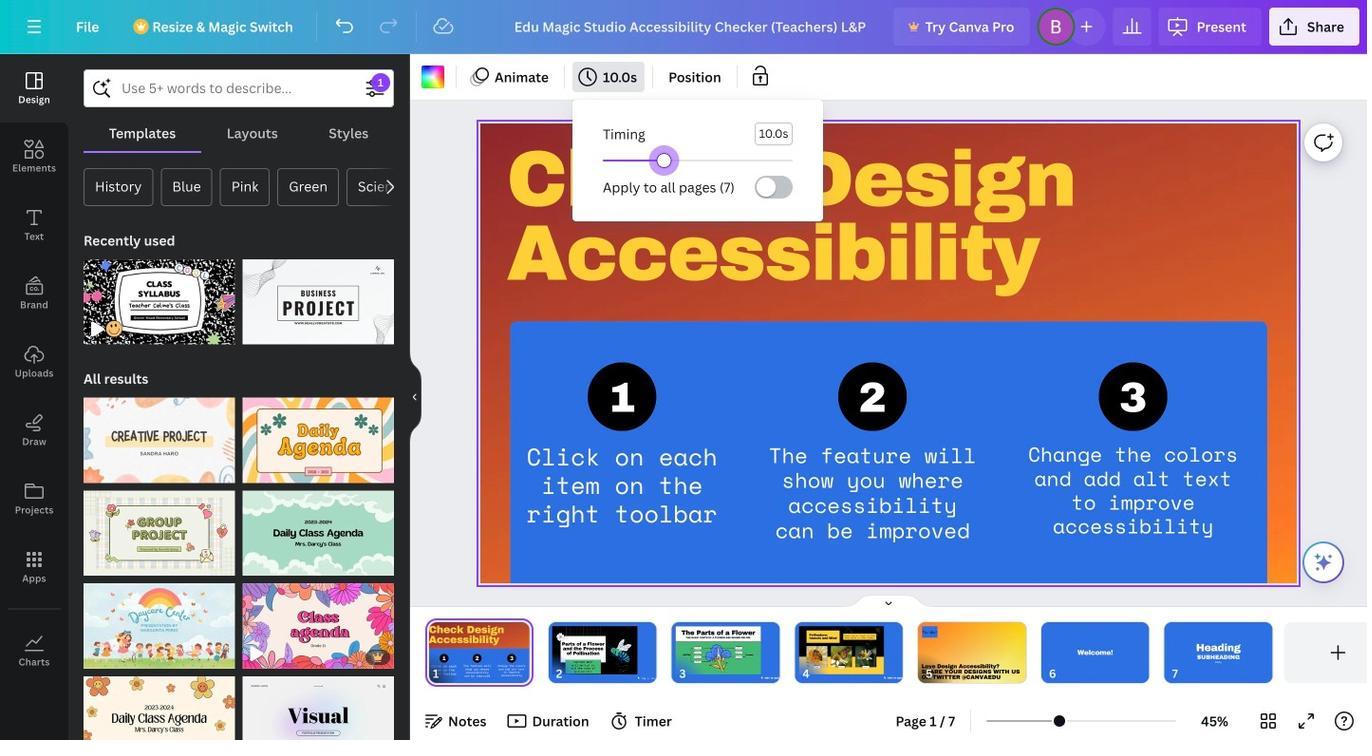 Task type: describe. For each thing, give the bounding box(es) containing it.
orange groovy retro daily agenda presentation group
[[243, 386, 394, 483]]

canva assistant image
[[1313, 551, 1336, 574]]

hide image
[[409, 351, 422, 443]]

gradient minimal portfolio proposal presentation group
[[243, 665, 394, 740]]

multicolor clouds daily class agenda template group
[[243, 479, 394, 576]]

green colorful cute aesthetic group project presentation group
[[84, 479, 235, 576]]

orange and yellow retro flower power daily class agenda template group
[[84, 665, 235, 740]]

Design title text field
[[499, 8, 887, 46]]

grey minimalist business project presentation group
[[243, 248, 394, 345]]

Zoom button
[[1185, 706, 1246, 736]]

-- text field
[[756, 123, 792, 144]]

hide pages image
[[844, 594, 935, 609]]

colorful watercolor creative project presentation group
[[84, 386, 235, 483]]



Task type: vqa. For each thing, say whether or not it's contained in the screenshot.
Search Search Field
no



Task type: locate. For each thing, give the bounding box(es) containing it.
main menu bar
[[0, 0, 1368, 54]]

page 1 image
[[426, 622, 534, 683]]

colorful floral illustrative class agenda presentation group
[[243, 572, 394, 669]]

side panel tab list
[[0, 54, 68, 685]]

Use 5+ words to describe... search field
[[122, 70, 356, 106]]

blue green colorful daycare center presentation group
[[84, 572, 235, 669]]

Page title text field
[[447, 664, 455, 683]]

no colour image
[[422, 66, 445, 88]]

colorful scrapbook nostalgia class syllabus blank education presentation group
[[84, 248, 235, 345]]



